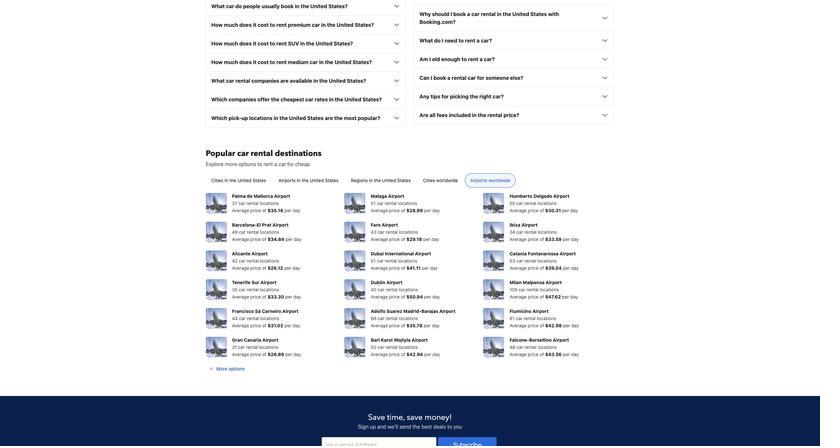 Task type: locate. For each thing, give the bounding box(es) containing it.
1 51 from the top
[[371, 201, 376, 206]]

2 horizontal spatial for
[[477, 75, 484, 81]]

2 it from the top
[[253, 41, 256, 47]]

1 vertical spatial up
[[370, 424, 376, 430]]

karol
[[381, 338, 393, 343]]

cost
[[258, 22, 269, 28], [258, 41, 269, 47], [258, 59, 269, 65]]

2 cost from the top
[[258, 41, 269, 47]]

airports for airports worldwide
[[470, 178, 487, 183]]

rent left the premium
[[276, 22, 287, 28]]

day right $35.18
[[293, 208, 300, 214]]

in inside "dropdown button"
[[313, 78, 318, 84]]

worldwide inside button
[[488, 178, 510, 183]]

cities for cities in the united states
[[211, 178, 223, 183]]

1 horizontal spatial worldwide
[[488, 178, 510, 183]]

the down cheap
[[302, 178, 309, 183]]

1 horizontal spatial up
[[370, 424, 376, 430]]

price inside milan malpensa airport 109 car rental locations average price of $47.62 per day
[[528, 294, 538, 300]]

locations down prat
[[260, 230, 279, 235]]

locations inside tenerife sur airport 35 car rental locations average price of $33.30 per day
[[260, 287, 279, 293]]

0 vertical spatial companies
[[251, 78, 279, 84]]

to down how much does it cost to rent suv in the united states?
[[270, 59, 275, 65]]

price inside the ibiza airport 34 car rental locations average price of $33.59 per day
[[528, 237, 538, 242]]

car? for am i old enough to rent a car?
[[484, 56, 495, 62]]

day right $39.04
[[571, 266, 579, 271]]

0 horizontal spatial up
[[241, 115, 248, 121]]

it
[[253, 22, 256, 28], [253, 41, 256, 47], [253, 59, 256, 65]]

0 horizontal spatial book
[[281, 3, 294, 9]]

per inside malaga airport 51 car rental locations average price of $28.99 per day
[[424, 208, 431, 214]]

average down 43
[[371, 237, 388, 242]]

day inside faro airport 43 car rental locations average price of $29.18 per day
[[431, 237, 439, 242]]

day right $31.02
[[293, 323, 300, 329]]

0 vertical spatial 51
[[371, 201, 376, 206]]

average down '68' in the left bottom of the page
[[371, 323, 388, 329]]

locations up $33.59
[[538, 230, 557, 235]]

per inside bari karol wojtyla airport 50 car rental locations average price of $42.94 per day
[[424, 352, 431, 358]]

a inside can i book a rental car for someone else? dropdown button
[[447, 75, 450, 81]]

1 vertical spatial car?
[[484, 56, 495, 62]]

catania fontanarossa airport 53 car rental locations average price of $39.04 per day
[[510, 251, 579, 271]]

price down delgado
[[528, 208, 538, 214]]

car inside faro airport 43 car rental locations average price of $29.18 per day
[[378, 230, 384, 235]]

2 which from the top
[[211, 115, 227, 121]]

2 vertical spatial does
[[239, 59, 252, 65]]

of inside francisco sá carneiro airport 44 car rental locations average price of $31.02 per day
[[262, 323, 266, 329]]

1 vertical spatial companies
[[229, 97, 256, 103]]

airports in the united states
[[279, 178, 338, 183]]

day right $33.59
[[571, 237, 579, 242]]

gran canaria airport 31 car rental locations average price of $26.89 per day
[[232, 338, 301, 358]]

what car do people usually book in the united states?
[[211, 3, 348, 9]]

3 much from the top
[[224, 59, 238, 65]]

1 much from the top
[[224, 22, 238, 28]]

the down cheapest
[[279, 115, 288, 121]]

united inside "dropdown button"
[[329, 78, 346, 84]]

price inside falcone-borsellino airport 48 car rental locations average price of $43.56 per day
[[528, 352, 538, 358]]

palma
[[232, 194, 246, 199]]

bari
[[371, 338, 380, 343]]

rental inside milan malpensa airport 109 car rental locations average price of $47.62 per day
[[526, 287, 538, 293]]

airports down cheap
[[279, 178, 296, 183]]

locations down wojtyla
[[399, 345, 418, 350]]

how for how much does it cost to rent premium car in the united states?
[[211, 22, 223, 28]]

day right the $42.94
[[432, 352, 440, 358]]

with
[[548, 11, 559, 17]]

airport down $39.04
[[546, 280, 562, 286]]

price down suarez
[[389, 323, 400, 329]]

a inside popular car rental destinations explore more options to rent a car for cheap
[[274, 161, 277, 167]]

per right the "$43.56" at bottom
[[563, 352, 570, 358]]

0 vertical spatial much
[[224, 22, 238, 28]]

day inside the ibiza airport 34 car rental locations average price of $33.59 per day
[[571, 237, 579, 242]]

a inside "am i old enough to rent a car?" dropdown button
[[480, 56, 483, 62]]

the up how much does it cost to rent suv in the united states? dropdown button
[[327, 22, 335, 28]]

0 vertical spatial options
[[238, 161, 256, 167]]

per inside tenerife sur airport 35 car rental locations average price of $33.30 per day
[[285, 294, 292, 300]]

options
[[238, 161, 256, 167], [228, 366, 245, 372]]

of left $34.84
[[262, 237, 266, 242]]

0 vertical spatial for
[[477, 75, 484, 81]]

time,
[[387, 413, 405, 423]]

tab list
[[201, 174, 620, 188]]

per inside barcelona-el prat airport 48 car rental locations average price of $34.84 per day
[[286, 237, 293, 242]]

2 does from the top
[[239, 41, 252, 47]]

save
[[368, 413, 385, 423]]

car inside bari karol wojtyla airport 50 car rental locations average price of $42.94 per day
[[378, 345, 384, 350]]

1 vertical spatial are
[[325, 115, 333, 121]]

1 vertical spatial what
[[419, 38, 433, 44]]

$35.78
[[406, 323, 422, 329]]

the up rates
[[319, 78, 328, 84]]

of inside palma de mallorca airport 37 car rental locations average price of $35.18 per day
[[262, 208, 266, 214]]

3 it from the top
[[253, 59, 256, 65]]

3 does from the top
[[239, 59, 252, 65]]

cheap car rental at dubai international airport – dxb image
[[345, 251, 365, 272]]

cities inside button
[[211, 178, 223, 183]]

per right $35.18
[[284, 208, 292, 214]]

in inside button
[[297, 178, 300, 183]]

day inside falcone-borsellino airport 48 car rental locations average price of $43.56 per day
[[571, 352, 579, 358]]

1 it from the top
[[253, 22, 256, 28]]

does for how much does it cost to rent premium car in the united states?
[[239, 22, 252, 28]]

cheap car rental at gran canaria airport – lpa image
[[206, 337, 227, 358]]

airport right carneiro
[[282, 309, 298, 314]]

airport right "sur"
[[260, 280, 277, 286]]

why should i book a car rental in the united states with booking.com?
[[419, 11, 559, 25]]

in inside why should i book a car rental in the united states with booking.com?
[[497, 11, 501, 17]]

$35.18
[[268, 208, 283, 214]]

states up malaga airport 51 car rental locations average price of $28.99 per day
[[397, 178, 411, 183]]

0 horizontal spatial worldwide
[[436, 178, 458, 183]]

1 horizontal spatial do
[[434, 38, 441, 44]]

are
[[280, 78, 289, 84], [325, 115, 333, 121]]

average inside bari karol wojtyla airport 50 car rental locations average price of $42.94 per day
[[371, 352, 388, 358]]

do
[[235, 3, 242, 9], [434, 38, 441, 44]]

51 down malaga
[[371, 201, 376, 206]]

the right rates
[[335, 97, 343, 103]]

states up mallorca
[[253, 178, 266, 183]]

1 vertical spatial which
[[211, 115, 227, 121]]

average down malaga
[[371, 208, 388, 214]]

locations inside catania fontanarossa airport 53 car rental locations average price of $39.04 per day
[[538, 258, 557, 264]]

save
[[407, 413, 423, 423]]

48 down falcone-
[[510, 345, 515, 350]]

need
[[445, 38, 457, 44]]

1 horizontal spatial for
[[441, 94, 449, 100]]

should
[[432, 11, 449, 17]]

in right the premium
[[321, 22, 326, 28]]

up
[[241, 115, 248, 121], [370, 424, 376, 430]]

2 horizontal spatial book
[[453, 11, 466, 17]]

are down rates
[[325, 115, 333, 121]]

rental inside tenerife sur airport 35 car rental locations average price of $33.30 per day
[[247, 287, 259, 293]]

francisco
[[232, 309, 254, 314]]

money!
[[425, 413, 452, 423]]

0 vertical spatial which
[[211, 97, 227, 103]]

car inside gran canaria airport 31 car rental locations average price of $26.89 per day
[[238, 345, 245, 350]]

locations inside alicante airport 42 car rental locations average price of $26.12 per day
[[260, 258, 279, 264]]

1 worldwide from the left
[[436, 178, 458, 183]]

does for how much does it cost to rent suv in the united states?
[[239, 41, 252, 47]]

per right $39.04
[[563, 266, 570, 271]]

book
[[281, 3, 294, 9], [453, 11, 466, 17], [434, 75, 446, 81]]

price inside malaga airport 51 car rental locations average price of $28.99 per day
[[389, 208, 400, 214]]

day down barajas at the bottom right of page
[[432, 323, 440, 329]]

states inside why should i book a car rental in the united states with booking.com?
[[530, 11, 547, 17]]

car inside "dropdown button"
[[226, 78, 234, 84]]

1 airports from the left
[[279, 178, 296, 183]]

airport right faro
[[382, 222, 398, 228]]

which pick-up locations in the united states are the most popular?
[[211, 115, 380, 121]]

1 vertical spatial how
[[211, 41, 223, 47]]

what inside what car rental companies are available in the united states? "dropdown button"
[[211, 78, 225, 84]]

of left $42.98
[[540, 323, 544, 329]]

in inside dropdown button
[[472, 112, 477, 118]]

states for cities in the united states
[[253, 178, 266, 183]]

madrid-
[[403, 309, 421, 314]]

2 51 from the top
[[371, 258, 376, 264]]

2 vertical spatial much
[[224, 59, 238, 65]]

average down 53
[[510, 266, 527, 271]]

per right $26.12
[[284, 266, 291, 271]]

cities in the united states
[[211, 178, 266, 183]]

61
[[510, 316, 514, 322]]

2 how from the top
[[211, 41, 223, 47]]

a inside why should i book a car rental in the united states with booking.com?
[[467, 11, 470, 17]]

locations down delgado
[[538, 201, 557, 206]]

car inside why should i book a car rental in the united states with booking.com?
[[471, 11, 480, 17]]

2 airports from the left
[[470, 178, 487, 183]]

offer
[[257, 97, 270, 103]]

of inside alicante airport 42 car rental locations average price of $26.12 per day
[[262, 266, 266, 271]]

0 horizontal spatial airports
[[279, 178, 296, 183]]

1 horizontal spatial book
[[434, 75, 446, 81]]

states left 'with'
[[530, 11, 547, 17]]

1 vertical spatial much
[[224, 41, 238, 47]]

cheap car rental at bari karol wojtyla airport – bri image
[[345, 337, 365, 358]]

2 worldwide from the left
[[488, 178, 510, 183]]

price up suarez
[[389, 294, 400, 300]]

tenerife
[[232, 280, 250, 286]]

people
[[243, 3, 260, 9]]

1 horizontal spatial airports
[[470, 178, 487, 183]]

40
[[371, 287, 376, 293]]

per right $33.59
[[563, 237, 570, 242]]

per right $35.78
[[424, 323, 431, 329]]

what
[[211, 3, 225, 9], [419, 38, 433, 44], [211, 78, 225, 84]]

of inside adolfo suarez madrid-barajas airport 68 car rental locations average price of $35.78 per day
[[401, 323, 405, 329]]

airport down $47.62
[[532, 309, 549, 314]]

price up fontanarossa
[[528, 237, 538, 242]]

airport up $39.04
[[560, 251, 576, 257]]

car
[[226, 3, 234, 9], [471, 11, 480, 17], [312, 22, 320, 28], [310, 59, 318, 65], [468, 75, 476, 81], [226, 78, 234, 84], [305, 97, 313, 103], [237, 148, 249, 159], [278, 161, 286, 167], [239, 201, 245, 206], [377, 201, 384, 206], [516, 201, 523, 206], [239, 230, 246, 235], [378, 230, 384, 235], [516, 230, 523, 235], [239, 258, 245, 264], [377, 258, 384, 264], [516, 258, 523, 264], [239, 287, 245, 293], [378, 287, 384, 293], [519, 287, 525, 293], [239, 316, 246, 322], [378, 316, 384, 322], [516, 316, 522, 322], [238, 345, 245, 350], [378, 345, 384, 350], [517, 345, 523, 350]]

airport down $42.98
[[553, 338, 569, 343]]

locations up $33.30
[[260, 287, 279, 293]]

sur
[[251, 280, 259, 286]]

$47.62
[[545, 294, 561, 300]]

rental inside why should i book a car rental in the united states with booking.com?
[[481, 11, 496, 17]]

0 vertical spatial up
[[241, 115, 248, 121]]

cost for premium
[[258, 22, 269, 28]]

more options button
[[206, 363, 247, 375]]

0 horizontal spatial for
[[287, 161, 294, 167]]

1 vertical spatial options
[[228, 366, 245, 372]]

it inside dropdown button
[[253, 41, 256, 47]]

average down 31
[[232, 352, 249, 358]]

airports in the united states button
[[273, 174, 344, 188]]

picking
[[450, 94, 469, 100]]

in down cheap
[[297, 178, 300, 183]]

what car rental companies are available in the united states? button
[[211, 77, 401, 85]]

car? down why should i book a car rental in the united states with booking.com?
[[481, 38, 492, 44]]

i right 'can' on the top
[[431, 75, 432, 81]]

car inside tenerife sur airport 35 car rental locations average price of $33.30 per day
[[239, 287, 245, 293]]

$42.98
[[545, 323, 562, 329]]

2 vertical spatial it
[[253, 59, 256, 65]]

1 vertical spatial do
[[434, 38, 441, 44]]

1 does from the top
[[239, 22, 252, 28]]

cheap car rental at tenerife sur airport – tfs image
[[206, 280, 227, 301]]

adolfo suarez madrid-barajas airport 68 car rental locations average price of $35.78 per day
[[371, 309, 455, 329]]

what for what do i need to rent a car?
[[419, 38, 433, 44]]

0 vertical spatial are
[[280, 78, 289, 84]]

how inside dropdown button
[[211, 41, 223, 47]]

are inside "dropdown button"
[[280, 78, 289, 84]]

popular car rental destinations explore more options to rent a car for cheap
[[206, 148, 322, 167]]

states inside dropdown button
[[307, 115, 324, 121]]

which companies offer the cheapest car rates  in the united states? button
[[211, 96, 401, 104]]

51
[[371, 201, 376, 206], [371, 258, 376, 264]]

average inside falcone-borsellino airport 48 car rental locations average price of $43.56 per day
[[510, 352, 527, 358]]

airports worldwide button
[[465, 174, 516, 188]]

1 cost from the top
[[258, 22, 269, 28]]

of left the "$43.56" at bottom
[[540, 352, 544, 358]]

1 how from the top
[[211, 22, 223, 28]]

1 cities from the left
[[211, 178, 223, 183]]

airports up cheap car rental at humberto delgado airport – lis image
[[470, 178, 487, 183]]

worldwide inside button
[[436, 178, 458, 183]]

and
[[377, 424, 386, 430]]

de
[[247, 194, 252, 199]]

catania
[[510, 251, 527, 257]]

1 vertical spatial 51
[[371, 258, 376, 264]]

which for which pick-up locations in the united states are the most popular?
[[211, 115, 227, 121]]

delgado
[[533, 194, 552, 199]]

average down 42
[[232, 266, 249, 271]]

price down the 'international' at the bottom of the page
[[389, 266, 400, 271]]

1 vertical spatial book
[[453, 11, 466, 17]]

cheap car rental at catania fontanarossa airport – cta image
[[483, 251, 504, 272]]

rental inside francisco sá carneiro airport 44 car rental locations average price of $31.02 per day
[[247, 316, 259, 322]]

i
[[450, 11, 452, 17], [442, 38, 443, 44], [429, 56, 431, 62], [431, 75, 432, 81]]

2 vertical spatial cost
[[258, 59, 269, 65]]

0 horizontal spatial 48
[[232, 230, 238, 235]]

in down more
[[224, 178, 228, 183]]

rental inside adolfo suarez madrid-barajas airport 68 car rental locations average price of $35.78 per day
[[386, 316, 398, 322]]

1 horizontal spatial are
[[325, 115, 333, 121]]

of left $50.94
[[401, 294, 405, 300]]

deals
[[433, 424, 446, 430]]

to inside popular car rental destinations explore more options to rent a car for cheap
[[257, 161, 262, 167]]

united inside dropdown button
[[316, 41, 332, 47]]

0 vertical spatial cost
[[258, 22, 269, 28]]

average down 44
[[232, 323, 249, 329]]

locations down mallorca
[[260, 201, 279, 206]]

average down 50 on the bottom left
[[371, 352, 388, 358]]

1 horizontal spatial 48
[[510, 345, 515, 350]]

2 vertical spatial book
[[434, 75, 446, 81]]

airports
[[279, 178, 296, 183], [470, 178, 487, 183]]

states for regions in the united states
[[397, 178, 411, 183]]

cheap car rental at palma de mallorca airport – pmi image
[[206, 193, 227, 214]]

0 vertical spatial does
[[239, 22, 252, 28]]

the inside dropdown button
[[478, 112, 486, 118]]

cities in the united states button
[[206, 174, 272, 188]]

to right need
[[459, 38, 464, 44]]

cheapest
[[281, 97, 304, 103]]

day inside fiumicino airport 61 car rental locations average price of $42.98 per day
[[571, 323, 579, 329]]

rental inside alicante airport 42 car rental locations average price of $26.12 per day
[[247, 258, 259, 264]]

rental inside "dropdown button"
[[235, 78, 250, 84]]

0 vertical spatial do
[[235, 3, 242, 9]]

average down 109 in the bottom of the page
[[510, 294, 527, 300]]

locations
[[249, 115, 272, 121], [260, 201, 279, 206], [398, 201, 417, 206], [538, 201, 557, 206], [260, 230, 279, 235], [399, 230, 418, 235], [538, 230, 557, 235], [260, 258, 279, 264], [398, 258, 417, 264], [538, 258, 557, 264], [260, 287, 279, 293], [399, 287, 418, 293], [540, 287, 559, 293], [260, 316, 279, 322], [399, 316, 418, 322], [537, 316, 556, 322], [259, 345, 278, 350], [399, 345, 418, 350], [538, 345, 557, 350]]

can
[[419, 75, 429, 81]]

faro
[[371, 222, 381, 228]]

wojtyla
[[394, 338, 411, 343]]

barcelona-el prat airport 48 car rental locations average price of $34.84 per day
[[232, 222, 301, 242]]

1 vertical spatial does
[[239, 41, 252, 47]]

price down the canaria
[[250, 352, 261, 358]]

of inside catania fontanarossa airport 53 car rental locations average price of $39.04 per day
[[540, 266, 544, 271]]

airport inside malaga airport 51 car rental locations average price of $28.99 per day
[[388, 194, 404, 199]]

$42.94
[[406, 352, 423, 358]]

falcone-
[[510, 338, 529, 343]]

airport inside milan malpensa airport 109 car rental locations average price of $47.62 per day
[[546, 280, 562, 286]]

a
[[467, 11, 470, 17], [477, 38, 480, 44], [480, 56, 483, 62], [447, 75, 450, 81], [274, 161, 277, 167]]

states down rates
[[307, 115, 324, 121]]

companies up offer on the left top of page
[[251, 78, 279, 84]]

price inside fiumicino airport 61 car rental locations average price of $42.98 per day
[[528, 323, 538, 329]]

of left $31.02
[[262, 323, 266, 329]]

book right should
[[453, 11, 466, 17]]

rent
[[276, 22, 287, 28], [465, 38, 475, 44], [276, 41, 287, 47], [468, 56, 478, 62], [276, 59, 287, 65], [263, 161, 273, 167]]

dublin airport 40 car rental locations average price of $50.94 per day
[[371, 280, 440, 300]]

fontanarossa
[[528, 251, 559, 257]]

2 cities from the left
[[423, 178, 435, 183]]

price down borsellino
[[528, 352, 538, 358]]

cost down usually
[[258, 22, 269, 28]]

am
[[419, 56, 428, 62]]

in right the medium
[[319, 59, 324, 65]]

0 horizontal spatial are
[[280, 78, 289, 84]]

2 much from the top
[[224, 41, 238, 47]]

1 vertical spatial 48
[[510, 345, 515, 350]]

states inside button
[[325, 178, 338, 183]]

airport
[[274, 194, 290, 199], [388, 194, 404, 199], [553, 194, 569, 199], [272, 222, 289, 228], [382, 222, 398, 228], [521, 222, 538, 228], [252, 251, 268, 257], [415, 251, 431, 257], [560, 251, 576, 257], [260, 280, 277, 286], [386, 280, 402, 286], [546, 280, 562, 286], [282, 309, 298, 314], [439, 309, 455, 314], [532, 309, 549, 314], [262, 338, 278, 343], [412, 338, 428, 343], [553, 338, 569, 343]]

rental inside catania fontanarossa airport 53 car rental locations average price of $39.04 per day
[[524, 258, 536, 264]]

2 vertical spatial for
[[287, 161, 294, 167]]

price inside humberto delgado airport 55 car rental locations average price of $30.31 per day
[[528, 208, 538, 214]]

of left $26.89
[[262, 352, 266, 358]]

locations up the "$43.56" at bottom
[[538, 345, 557, 350]]

0 vertical spatial what
[[211, 3, 225, 9]]

for right "tips" on the right of the page
[[441, 94, 449, 100]]

0 vertical spatial it
[[253, 22, 256, 28]]

51 inside malaga airport 51 car rental locations average price of $28.99 per day
[[371, 201, 376, 206]]

per right $41.11
[[422, 266, 429, 271]]

cheap car rental at adolfo suarez madrid-barajas airport – mad image
[[345, 308, 365, 329]]

car inside dubai international airport 51 car rental locations average price of $41.11 per day
[[377, 258, 384, 264]]

1 which from the top
[[211, 97, 227, 103]]

day right $29.18
[[431, 237, 439, 242]]

in up what do i need to rent a car? dropdown button
[[497, 11, 501, 17]]

in right available
[[313, 78, 318, 84]]

0 horizontal spatial cities
[[211, 178, 223, 183]]

airport inside falcone-borsellino airport 48 car rental locations average price of $43.56 per day
[[553, 338, 569, 343]]

rental inside faro airport 43 car rental locations average price of $29.18 per day
[[386, 230, 398, 235]]

what car rental companies are available in the united states?
[[211, 78, 366, 84]]

average down 40
[[371, 294, 388, 300]]

it for suv
[[253, 41, 256, 47]]

the
[[301, 3, 309, 9], [503, 11, 511, 17], [327, 22, 335, 28], [306, 41, 314, 47], [325, 59, 333, 65], [319, 78, 328, 84], [470, 94, 478, 100], [271, 97, 279, 103], [335, 97, 343, 103], [478, 112, 486, 118], [279, 115, 288, 121], [334, 115, 343, 121], [229, 178, 236, 183], [302, 178, 309, 183], [374, 178, 381, 183], [412, 424, 420, 430]]

locations inside milan malpensa airport 109 car rental locations average price of $47.62 per day
[[540, 287, 559, 293]]

rental inside bari karol wojtyla airport 50 car rental locations average price of $42.94 per day
[[386, 345, 398, 350]]

locations inside dubai international airport 51 car rental locations average price of $41.11 per day
[[398, 258, 417, 264]]

locations inside faro airport 43 car rental locations average price of $29.18 per day
[[399, 230, 418, 235]]

in right suv
[[300, 41, 305, 47]]

0 vertical spatial car?
[[481, 38, 492, 44]]

cost for medium
[[258, 59, 269, 65]]

for left someone
[[477, 75, 484, 81]]

2 vertical spatial how
[[211, 59, 223, 65]]

locations up $50.94
[[399, 287, 418, 293]]

locations up $41.11
[[398, 258, 417, 264]]

cost inside dropdown button
[[258, 41, 269, 47]]

3 how from the top
[[211, 59, 223, 65]]

1 vertical spatial it
[[253, 41, 256, 47]]

ibiza airport 34 car rental locations average price of $33.59 per day
[[510, 222, 579, 242]]

locations inside the ibiza airport 34 car rental locations average price of $33.59 per day
[[538, 230, 557, 235]]

locations inside fiumicino airport 61 car rental locations average price of $42.98 per day
[[537, 316, 556, 322]]

average inside catania fontanarossa airport 53 car rental locations average price of $39.04 per day
[[510, 266, 527, 271]]

sá
[[255, 309, 261, 314]]

2 vertical spatial what
[[211, 78, 225, 84]]

much for how much does it cost to rent suv in the united states?
[[224, 41, 238, 47]]

price down malpensa
[[528, 294, 538, 300]]

per right $50.94
[[424, 294, 431, 300]]

51 down the "dubai"
[[371, 258, 376, 264]]

price inside dubai international airport 51 car rental locations average price of $41.11 per day
[[389, 266, 400, 271]]

cheap car rental at malaga airport – agp image
[[345, 193, 365, 214]]

of left the $42.94
[[401, 352, 405, 358]]

0 vertical spatial how
[[211, 22, 223, 28]]

3 cost from the top
[[258, 59, 269, 65]]

rent inside popular car rental destinations explore more options to rent a car for cheap
[[263, 161, 273, 167]]

of left $47.62
[[540, 294, 544, 300]]

how much does it cost to rent suv in the united states?
[[211, 41, 353, 47]]

the up what do i need to rent a car? dropdown button
[[503, 11, 511, 17]]

fiumicino
[[510, 309, 531, 314]]

cheap car rental at humberto delgado airport – lis image
[[483, 193, 504, 214]]

i inside why should i book a car rental in the united states with booking.com?
[[450, 11, 452, 17]]

0 vertical spatial 48
[[232, 230, 238, 235]]

car? up someone
[[484, 56, 495, 62]]

how much does it cost to rent medium car in the united states? button
[[211, 58, 401, 66]]

per inside francisco sá carneiro airport 44 car rental locations average price of $31.02 per day
[[284, 323, 291, 329]]

rental inside dropdown button
[[487, 112, 502, 118]]

per inside dubai international airport 51 car rental locations average price of $41.11 per day
[[422, 266, 429, 271]]

am i old enough to rent a car?
[[419, 56, 495, 62]]

1 vertical spatial cost
[[258, 41, 269, 47]]

1 horizontal spatial cities
[[423, 178, 435, 183]]

price
[[250, 208, 261, 214], [389, 208, 400, 214], [528, 208, 538, 214], [250, 237, 261, 242], [389, 237, 400, 242], [528, 237, 538, 242], [250, 266, 261, 271], [389, 266, 400, 271], [528, 266, 538, 271], [250, 294, 261, 300], [389, 294, 400, 300], [528, 294, 538, 300], [250, 323, 261, 329], [389, 323, 400, 329], [528, 323, 538, 329], [250, 352, 261, 358], [389, 352, 400, 358], [528, 352, 538, 358]]



Task type: vqa. For each thing, say whether or not it's contained in the screenshot.
Average in "Faro Airport 43 car rental locations Average price of $29.18 per day"
yes



Task type: describe. For each thing, give the bounding box(es) containing it.
car inside barcelona-el prat airport 48 car rental locations average price of $34.84 per day
[[239, 230, 246, 235]]

does for how much does it cost to rent medium car in the united states?
[[239, 59, 252, 65]]

how much does it cost to rent suv in the united states? button
[[211, 40, 401, 48]]

barcelona-
[[232, 222, 257, 228]]

all
[[430, 112, 436, 118]]

the inside why should i book a car rental in the united states with booking.com?
[[503, 11, 511, 17]]

rent right need
[[465, 38, 475, 44]]

price inside tenerife sur airport 35 car rental locations average price of $33.30 per day
[[250, 294, 261, 300]]

which for which companies offer the cheapest car rates  in the united states?
[[211, 97, 227, 103]]

to inside dropdown button
[[270, 41, 275, 47]]

$26.12
[[268, 266, 283, 271]]

i left old
[[429, 56, 431, 62]]

51 inside dubai international airport 51 car rental locations average price of $41.11 per day
[[371, 258, 376, 264]]

the up how much does it cost to rent premium car in the united states? dropdown button
[[301, 3, 309, 9]]

rental inside barcelona-el prat airport 48 car rental locations average price of $34.84 per day
[[247, 230, 259, 235]]

premium
[[288, 22, 311, 28]]

day inside alicante airport 42 car rental locations average price of $26.12 per day
[[292, 266, 300, 271]]

tab list containing cities in the united states
[[201, 174, 620, 188]]

rental inside dropdown button
[[452, 75, 466, 81]]

to down usually
[[270, 22, 275, 28]]

of inside tenerife sur airport 35 car rental locations average price of $33.30 per day
[[262, 294, 266, 300]]

the up malaga
[[374, 178, 381, 183]]

what do i need to rent a car? button
[[419, 37, 609, 45]]

up inside save time, save money! sign up and we'll send the best deals to you
[[370, 424, 376, 430]]

airport inside humberto delgado airport 55 car rental locations average price of $30.31 per day
[[553, 194, 569, 199]]

most
[[344, 115, 357, 121]]

popular?
[[358, 115, 380, 121]]

of inside malaga airport 51 car rental locations average price of $28.99 per day
[[401, 208, 405, 214]]

are all fees included in the rental price? button
[[419, 111, 609, 119]]

how much does it cost to rent premium car in the united states?
[[211, 22, 374, 28]]

humberto
[[510, 194, 532, 199]]

cheap car rental at ibiza airport – ibz image
[[483, 222, 504, 243]]

average inside milan malpensa airport 109 car rental locations average price of $47.62 per day
[[510, 294, 527, 300]]

average inside humberto delgado airport 55 car rental locations average price of $30.31 per day
[[510, 208, 527, 214]]

cities worldwide
[[423, 178, 458, 183]]

best
[[421, 424, 432, 430]]

airport inside faro airport 43 car rental locations average price of $29.18 per day
[[382, 222, 398, 228]]

day inside gran canaria airport 31 car rental locations average price of $26.89 per day
[[294, 352, 301, 358]]

cities for cities worldwide
[[423, 178, 435, 183]]

rent up "can i book a rental car for someone else?"
[[468, 56, 478, 62]]

price inside dublin airport 40 car rental locations average price of $50.94 per day
[[389, 294, 400, 300]]

airport inside adolfo suarez madrid-barajas airport 68 car rental locations average price of $35.78 per day
[[439, 309, 455, 314]]

any
[[419, 94, 429, 100]]

the left right
[[470, 94, 478, 100]]

airport inside tenerife sur airport 35 car rental locations average price of $33.30 per day
[[260, 280, 277, 286]]

day inside malaga airport 51 car rental locations average price of $28.99 per day
[[432, 208, 440, 214]]

states? inside "dropdown button"
[[347, 78, 366, 84]]

rental inside gran canaria airport 31 car rental locations average price of $26.89 per day
[[246, 345, 258, 350]]

per inside dublin airport 40 car rental locations average price of $50.94 per day
[[424, 294, 431, 300]]

options inside popular car rental destinations explore more options to rent a car for cheap
[[238, 161, 256, 167]]

35
[[232, 287, 238, 293]]

cheap car rental at francisco sá carneiro airport – opo image
[[206, 308, 227, 329]]

am i old enough to rent a car? button
[[419, 55, 609, 63]]

average inside faro airport 43 car rental locations average price of $29.18 per day
[[371, 237, 388, 242]]

booking.com?
[[419, 19, 456, 25]]

locations inside dublin airport 40 car rental locations average price of $50.94 per day
[[399, 287, 418, 293]]

$30.31
[[545, 208, 561, 214]]

in right the regions
[[369, 178, 373, 183]]

ibiza
[[510, 222, 520, 228]]

el
[[257, 222, 261, 228]]

day inside palma de mallorca airport 37 car rental locations average price of $35.18 per day
[[293, 208, 300, 214]]

of inside the ibiza airport 34 car rental locations average price of $33.59 per day
[[540, 237, 544, 242]]

alicante airport 42 car rental locations average price of $26.12 per day
[[232, 251, 300, 271]]

average inside tenerife sur airport 35 car rental locations average price of $33.30 per day
[[232, 294, 249, 300]]

regions
[[351, 178, 368, 183]]

explore
[[206, 161, 223, 167]]

$33.30
[[268, 294, 284, 300]]

price?
[[503, 112, 519, 118]]

in right rates
[[329, 97, 334, 103]]

mallorca
[[254, 194, 273, 199]]

what car do people usually book in the united states? button
[[211, 2, 401, 10]]

rent left the medium
[[276, 59, 287, 65]]

rental inside malaga airport 51 car rental locations average price of $28.99 per day
[[385, 201, 397, 206]]

canaria
[[244, 338, 261, 343]]

popular
[[206, 148, 235, 159]]

a inside what do i need to rent a car? dropdown button
[[477, 38, 480, 44]]

states for airports in the united states
[[325, 178, 338, 183]]

united inside why should i book a car rental in the united states with booking.com?
[[512, 11, 529, 17]]

i left need
[[442, 38, 443, 44]]

are inside dropdown button
[[325, 115, 333, 121]]

faro airport 43 car rental locations average price of $29.18 per day
[[371, 222, 439, 242]]

per inside palma de mallorca airport 37 car rental locations average price of $35.18 per day
[[284, 208, 292, 214]]

price inside catania fontanarossa airport 53 car rental locations average price of $39.04 per day
[[528, 266, 538, 271]]

locations inside palma de mallorca airport 37 car rental locations average price of $35.18 per day
[[260, 201, 279, 206]]

to right enough
[[462, 56, 467, 62]]

what for what car rental companies are available in the united states?
[[211, 78, 225, 84]]

the right offer on the left top of page
[[271, 97, 279, 103]]

tenerife sur airport 35 car rental locations average price of $33.30 per day
[[232, 280, 301, 300]]

sign
[[358, 424, 368, 430]]

average inside malaga airport 51 car rental locations average price of $28.99 per day
[[371, 208, 388, 214]]

locations inside falcone-borsellino airport 48 car rental locations average price of $43.56 per day
[[538, 345, 557, 350]]

average inside dublin airport 40 car rental locations average price of $50.94 per day
[[371, 294, 388, 300]]

per inside fiumicino airport 61 car rental locations average price of $42.98 per day
[[563, 323, 570, 329]]

per inside the ibiza airport 34 car rental locations average price of $33.59 per day
[[563, 237, 570, 242]]

usually
[[262, 3, 280, 9]]

airport inside gran canaria airport 31 car rental locations average price of $26.89 per day
[[262, 338, 278, 343]]

else?
[[510, 75, 523, 81]]

day inside adolfo suarez madrid-barajas airport 68 car rental locations average price of $35.78 per day
[[432, 323, 440, 329]]

worldwide for cities worldwide
[[436, 178, 458, 183]]

bari karol wojtyla airport 50 car rental locations average price of $42.94 per day
[[371, 338, 440, 358]]

malaga airport 51 car rental locations average price of $28.99 per day
[[371, 194, 440, 214]]

any tips for picking the right car?
[[419, 94, 504, 100]]

it for medium
[[253, 59, 256, 65]]

Your email address email field
[[322, 438, 436, 447]]

right
[[479, 94, 491, 100]]

how for how much does it cost to rent suv in the united states?
[[211, 41, 223, 47]]

day inside humberto delgado airport 55 car rental locations average price of $30.31 per day
[[570, 208, 578, 214]]

cheap car rental at milan malpensa airport – mxp image
[[483, 280, 504, 301]]

included
[[449, 112, 471, 118]]

the inside save time, save money! sign up and we'll send the best deals to you
[[412, 424, 420, 430]]

$43.56
[[545, 352, 562, 358]]

cheap car rental at alicante airport – alc image
[[206, 251, 227, 272]]

carneiro
[[262, 309, 281, 314]]

day inside dublin airport 40 car rental locations average price of $50.94 per day
[[432, 294, 440, 300]]

how much does it cost to rent premium car in the united states? button
[[211, 21, 401, 29]]

what do i need to rent a car?
[[419, 38, 492, 44]]

cost for suv
[[258, 41, 269, 47]]

the down more
[[229, 178, 236, 183]]

in up the premium
[[295, 3, 299, 9]]

suv
[[288, 41, 299, 47]]

someone
[[486, 75, 509, 81]]

of inside bari karol wojtyla airport 50 car rental locations average price of $42.94 per day
[[401, 352, 405, 358]]

car inside the ibiza airport 34 car rental locations average price of $33.59 per day
[[516, 230, 523, 235]]

rental inside the ibiza airport 34 car rental locations average price of $33.59 per day
[[524, 230, 536, 235]]

dubai international airport 51 car rental locations average price of $41.11 per day
[[371, 251, 438, 271]]

in down 'which companies offer the cheapest car rates  in the united states?'
[[274, 115, 278, 121]]

how for how much does it cost to rent medium car in the united states?
[[211, 59, 223, 65]]

of inside barcelona-el prat airport 48 car rental locations average price of $34.84 per day
[[262, 237, 266, 242]]

worldwide for airports worldwide
[[488, 178, 510, 183]]

day inside tenerife sur airport 35 car rental locations average price of $33.30 per day
[[294, 294, 301, 300]]

42
[[232, 258, 238, 264]]

50
[[371, 345, 376, 350]]

price inside faro airport 43 car rental locations average price of $29.18 per day
[[389, 237, 400, 242]]

can i book a rental car for someone else?
[[419, 75, 523, 81]]

per inside adolfo suarez madrid-barajas airport 68 car rental locations average price of $35.78 per day
[[424, 323, 431, 329]]

borsellino
[[529, 338, 552, 343]]

falcone-borsellino airport 48 car rental locations average price of $43.56 per day
[[510, 338, 579, 358]]

cheap car rental at dublin airport – dub image
[[345, 280, 365, 301]]

per inside humberto delgado airport 55 car rental locations average price of $30.31 per day
[[562, 208, 569, 214]]

airport inside fiumicino airport 61 car rental locations average price of $42.98 per day
[[532, 309, 549, 314]]

68
[[371, 316, 376, 322]]

which companies offer the cheapest car rates  in the united states?
[[211, 97, 382, 103]]

international
[[385, 251, 414, 257]]

44
[[232, 316, 238, 322]]

airport inside dublin airport 40 car rental locations average price of $50.94 per day
[[386, 280, 402, 286]]

average inside fiumicino airport 61 car rental locations average price of $42.98 per day
[[510, 323, 527, 329]]

the left most
[[334, 115, 343, 121]]

locations inside malaga airport 51 car rental locations average price of $28.99 per day
[[398, 201, 417, 206]]

37
[[232, 201, 237, 206]]

much for how much does it cost to rent premium car in the united states?
[[224, 22, 238, 28]]

send
[[399, 424, 411, 430]]

cheap car rental at falcone-borsellino airport – pmo image
[[483, 337, 504, 358]]

48 inside barcelona-el prat airport 48 car rental locations average price of $34.84 per day
[[232, 230, 238, 235]]

francisco sá carneiro airport 44 car rental locations average price of $31.02 per day
[[232, 309, 300, 329]]

48 inside falcone-borsellino airport 48 car rental locations average price of $43.56 per day
[[510, 345, 515, 350]]

states? inside dropdown button
[[334, 41, 353, 47]]

more options
[[216, 366, 245, 372]]

average inside the ibiza airport 34 car rental locations average price of $33.59 per day
[[510, 237, 527, 242]]

average inside gran canaria airport 31 car rental locations average price of $26.89 per day
[[232, 352, 249, 358]]

airport inside bari karol wojtyla airport 50 car rental locations average price of $42.94 per day
[[412, 338, 428, 343]]

adolfo
[[371, 309, 385, 314]]

0 horizontal spatial do
[[235, 3, 242, 9]]

airport inside francisco sá carneiro airport 44 car rental locations average price of $31.02 per day
[[282, 309, 298, 314]]

cities worldwide button
[[418, 174, 463, 188]]

$28.99
[[406, 208, 423, 214]]

53
[[510, 258, 515, 264]]

medium
[[288, 59, 308, 65]]

old
[[432, 56, 440, 62]]

of inside fiumicino airport 61 car rental locations average price of $42.98 per day
[[540, 323, 544, 329]]

average inside adolfo suarez madrid-barajas airport 68 car rental locations average price of $35.78 per day
[[371, 323, 388, 329]]

fees
[[437, 112, 448, 118]]

dubai
[[371, 251, 384, 257]]

1 vertical spatial for
[[441, 94, 449, 100]]

$29.18
[[406, 237, 422, 242]]

it for premium
[[253, 22, 256, 28]]

rental inside humberto delgado airport 55 car rental locations average price of $30.31 per day
[[524, 201, 536, 206]]

airport inside the ibiza airport 34 car rental locations average price of $33.59 per day
[[521, 222, 538, 228]]

car? for what do i need to rent a car?
[[481, 38, 492, 44]]

options inside button
[[228, 366, 245, 372]]

airports for airports in the united states
[[279, 178, 296, 183]]

cheap car rental at faro airport – fao image
[[345, 222, 365, 243]]

$34.84
[[268, 237, 284, 242]]

per inside alicante airport 42 car rental locations average price of $26.12 per day
[[284, 266, 291, 271]]

the down how much does it cost to rent suv in the united states? dropdown button
[[325, 59, 333, 65]]

malpensa
[[523, 280, 545, 286]]

destinations
[[275, 148, 322, 159]]

car inside milan malpensa airport 109 car rental locations average price of $47.62 per day
[[519, 287, 525, 293]]

2 vertical spatial car?
[[493, 94, 504, 100]]

what for what car do people usually book in the united states?
[[211, 3, 225, 9]]

prat
[[262, 222, 271, 228]]

cheap car rental at barcelona-el prat airport – bcn image
[[206, 222, 227, 243]]

car inside dublin airport 40 car rental locations average price of $50.94 per day
[[378, 287, 384, 293]]

$31.02
[[268, 323, 283, 329]]

per inside gran canaria airport 31 car rental locations average price of $26.89 per day
[[285, 352, 292, 358]]

rates
[[315, 97, 328, 103]]

the inside dropdown button
[[306, 41, 314, 47]]

31
[[232, 345, 237, 350]]

locations inside francisco sá carneiro airport 44 car rental locations average price of $31.02 per day
[[260, 316, 279, 322]]

up inside dropdown button
[[241, 115, 248, 121]]

rental inside dublin airport 40 car rental locations average price of $50.94 per day
[[386, 287, 398, 293]]

$39.04
[[545, 266, 562, 271]]

much for how much does it cost to rent medium car in the united states?
[[224, 59, 238, 65]]

average inside francisco sá carneiro airport 44 car rental locations average price of $31.02 per day
[[232, 323, 249, 329]]

cheap car rental at fiumicino airport – fco image
[[483, 308, 504, 329]]

suarez
[[387, 309, 402, 314]]

to inside save time, save money! sign up and we'll send the best deals to you
[[447, 424, 452, 430]]

we'll
[[387, 424, 398, 430]]

why should i book a car rental in the united states with booking.com? button
[[419, 10, 609, 26]]

car inside francisco sá carneiro airport 44 car rental locations average price of $31.02 per day
[[239, 316, 246, 322]]

0 vertical spatial book
[[281, 3, 294, 9]]

car inside adolfo suarez madrid-barajas airport 68 car rental locations average price of $35.78 per day
[[378, 316, 384, 322]]



